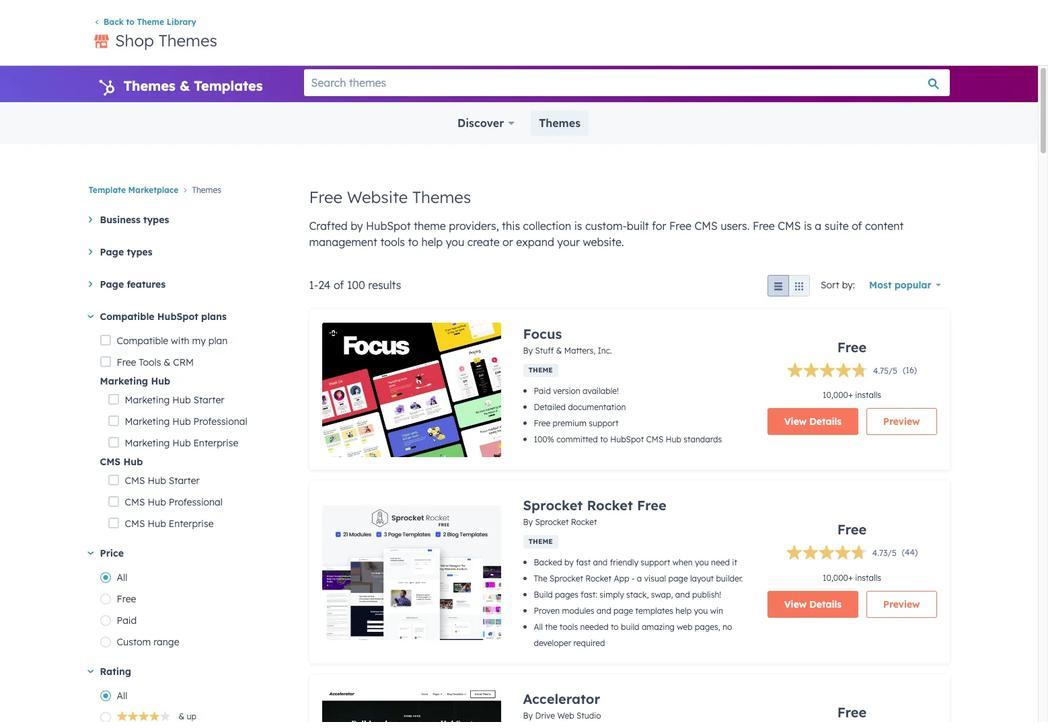 Task type: vqa. For each thing, say whether or not it's contained in the screenshot.
1st TEXT
no



Task type: locate. For each thing, give the bounding box(es) containing it.
back
[[104, 17, 124, 27]]

back to theme library link
[[94, 17, 196, 27]]



Task type: describe. For each thing, give the bounding box(es) containing it.
shop
[[115, 31, 154, 51]]

themes
[[159, 31, 217, 51]]

library
[[167, 17, 196, 27]]

to
[[126, 17, 135, 27]]

back to theme library
[[104, 17, 196, 27]]

shop themes
[[115, 31, 217, 51]]

theme
[[137, 17, 164, 27]]



